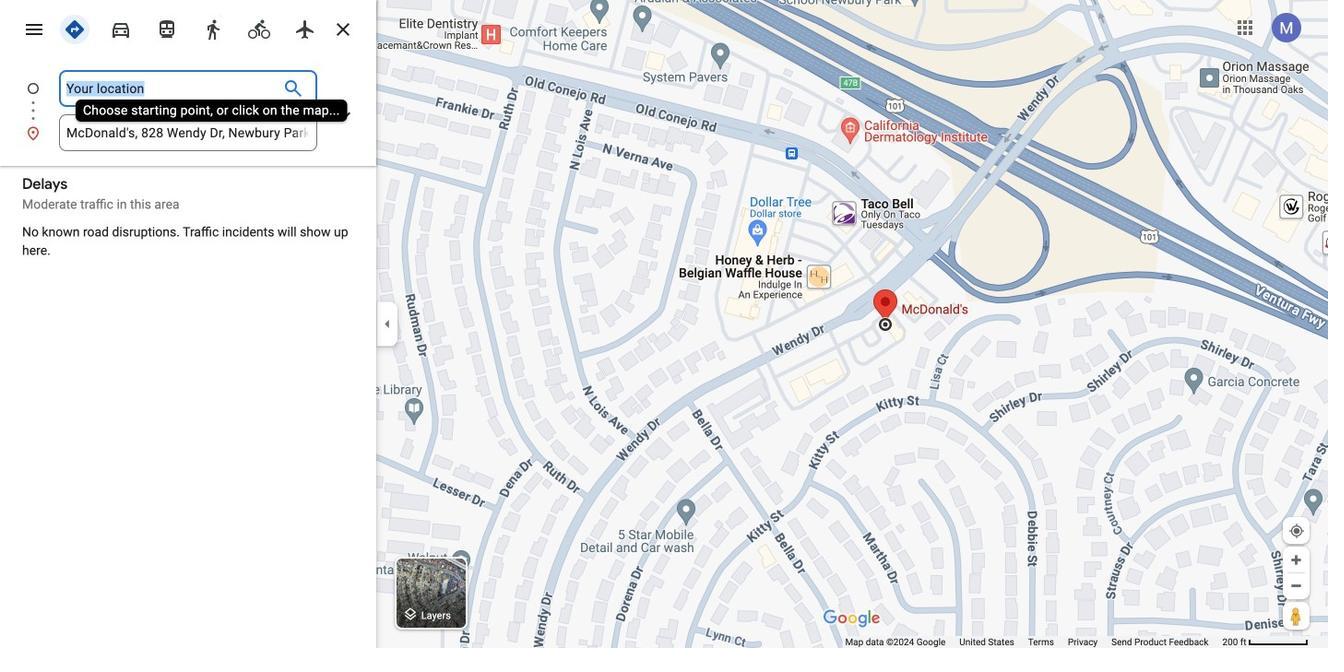 Task type: describe. For each thing, give the bounding box(es) containing it.
best travel modes image
[[64, 18, 86, 41]]

collapse side panel image
[[377, 314, 398, 334]]

flights image
[[294, 18, 316, 41]]

none radio driving
[[101, 11, 140, 44]]

transit image
[[156, 18, 178, 41]]

driving image
[[110, 18, 132, 41]]

walking image
[[202, 18, 224, 41]]

show street view coverage image
[[1283, 603, 1310, 630]]

zoom in image
[[1290, 554, 1304, 567]]

none radio walking
[[194, 11, 233, 44]]

cycling image
[[248, 18, 270, 41]]

google maps element
[[0, 0, 1329, 649]]



Task type: vqa. For each thing, say whether or not it's contained in the screenshot.
Walking icon
yes



Task type: locate. For each thing, give the bounding box(es) containing it.
2 none radio from the left
[[194, 11, 233, 44]]

Destination McDonald's, 828 Wendy Dr, Newbury Park, CA 91320 field
[[66, 122, 310, 144]]

none radio left flights option
[[240, 11, 279, 44]]

0 horizontal spatial none radio
[[55, 11, 94, 44]]

4 none radio from the left
[[286, 11, 325, 44]]

directions main content
[[0, 0, 376, 649]]

1 vertical spatial none field
[[66, 114, 310, 151]]

1 none field from the top
[[66, 70, 279, 107]]

Choose starting point, or click on the map... field
[[66, 78, 279, 100]]

none radio cycling
[[240, 11, 279, 44]]

zoom out image
[[1290, 579, 1304, 593]]

1 horizontal spatial none radio
[[194, 11, 233, 44]]

1 none radio from the left
[[101, 11, 140, 44]]

list item down choose starting point, or click on the map... field
[[0, 114, 376, 151]]

None field
[[66, 70, 279, 107], [66, 114, 310, 151]]

2 none radio from the left
[[148, 11, 186, 44]]

None radio
[[101, 11, 140, 44], [148, 11, 186, 44], [240, 11, 279, 44], [286, 11, 325, 44]]

none radio right best travel modes radio
[[101, 11, 140, 44]]

list
[[0, 70, 376, 151]]

google account: mor greenbaum  
(mor.greenbaum@adept.ai) image
[[1272, 13, 1302, 43]]

show your location image
[[1289, 523, 1306, 540]]

none radio right cycling option
[[286, 11, 325, 44]]

2 list item from the top
[[0, 114, 376, 151]]

3 none radio from the left
[[240, 11, 279, 44]]

2 none field from the top
[[66, 114, 310, 151]]

none radio transit
[[148, 11, 186, 44]]

1 none radio from the left
[[55, 11, 94, 44]]

none radio right transit option
[[194, 11, 233, 44]]

list inside google maps 'element'
[[0, 70, 376, 151]]

none field up 'destination mcdonald's, 828 wendy dr, newbury park, ca 91320' field
[[66, 70, 279, 107]]

none field 'destination mcdonald's, 828 wendy dr, newbury park, ca 91320'
[[66, 114, 310, 151]]

0 vertical spatial none field
[[66, 70, 279, 107]]

none radio flights
[[286, 11, 325, 44]]

list item
[[0, 70, 376, 129], [0, 114, 376, 151]]

1 list item from the top
[[0, 70, 376, 129]]

none field down choose starting point, or click on the map... field
[[66, 114, 310, 151]]

none radio left driving option
[[55, 11, 94, 44]]

None radio
[[55, 11, 94, 44], [194, 11, 233, 44]]

none radio best travel modes
[[55, 11, 94, 44]]

list item down transit image
[[0, 70, 376, 129]]

none radio right driving option
[[148, 11, 186, 44]]

none field choose starting point, or click on the map...
[[66, 70, 279, 107]]



